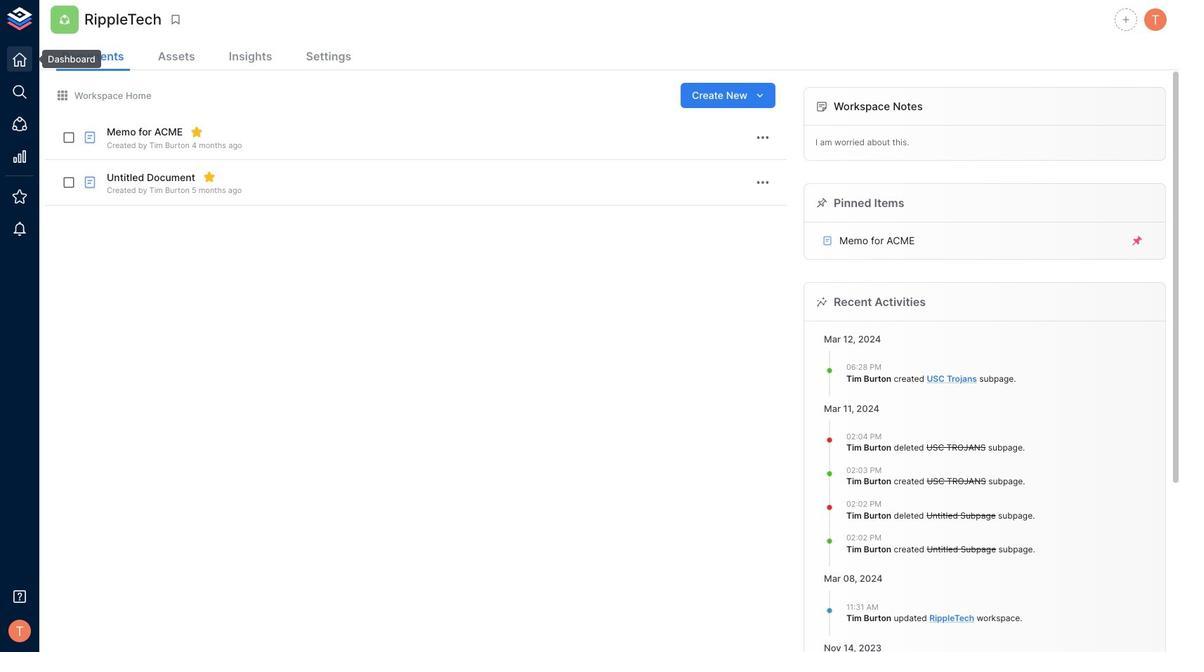 Task type: vqa. For each thing, say whether or not it's contained in the screenshot.
'tooltip'
yes



Task type: describe. For each thing, give the bounding box(es) containing it.
remove favorite image
[[203, 171, 216, 184]]

bookmark image
[[169, 13, 182, 26]]



Task type: locate. For each thing, give the bounding box(es) containing it.
tooltip
[[32, 50, 101, 68]]

unpin image
[[1131, 235, 1144, 247]]

remove favorite image
[[191, 126, 203, 138]]



